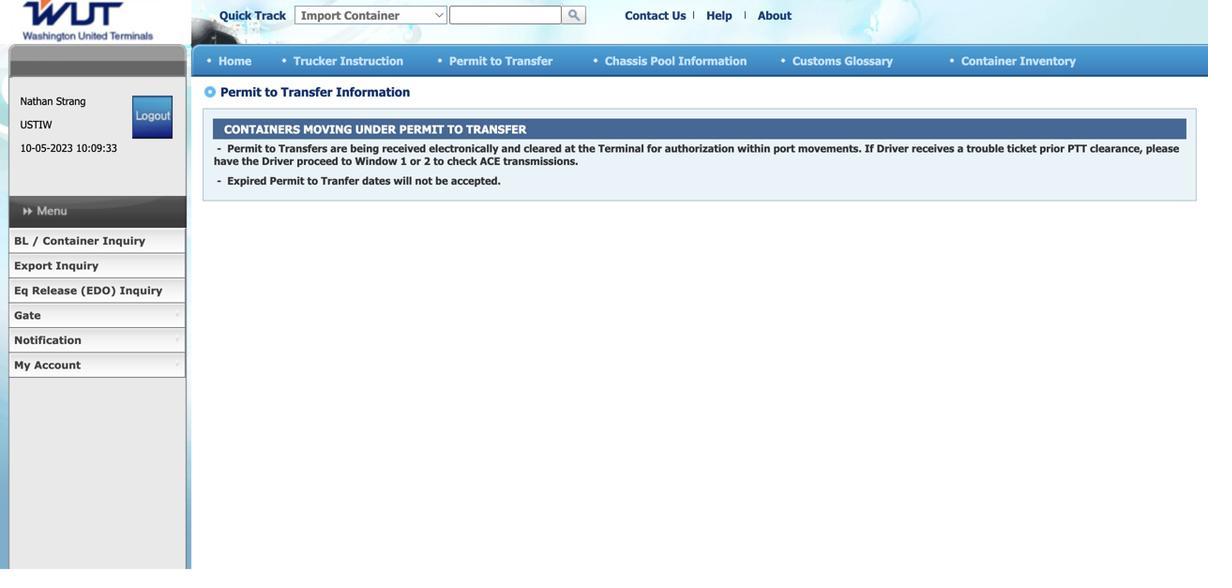 Task type: locate. For each thing, give the bounding box(es) containing it.
us
[[672, 8, 686, 22]]

home
[[219, 54, 252, 67]]

login image
[[132, 96, 173, 139]]

contact us
[[625, 8, 686, 22]]

export inquiry link
[[8, 254, 186, 279]]

container
[[962, 54, 1017, 67], [43, 235, 99, 247]]

container left inventory
[[962, 54, 1017, 67]]

transfer
[[505, 54, 553, 67]]

chassis pool information
[[605, 54, 747, 67]]

None text field
[[449, 6, 562, 24]]

10-
[[20, 142, 35, 154]]

container up export inquiry on the top left of the page
[[43, 235, 99, 247]]

10:09:33
[[76, 142, 117, 154]]

inquiry up export inquiry link
[[103, 235, 146, 247]]

trucker
[[294, 54, 337, 67]]

glossary
[[845, 54, 893, 67]]

export
[[14, 259, 52, 272]]

/
[[32, 235, 39, 247]]

eq release (edo) inquiry
[[14, 284, 163, 297]]

release
[[32, 284, 77, 297]]

inquiry for container
[[103, 235, 146, 247]]

to
[[490, 54, 502, 67]]

inquiry down the bl / container inquiry
[[56, 259, 99, 272]]

1 vertical spatial container
[[43, 235, 99, 247]]

pool
[[651, 54, 675, 67]]

quick
[[220, 8, 252, 22]]

help
[[707, 8, 732, 22]]

my account link
[[8, 353, 186, 378]]

quick track
[[220, 8, 286, 22]]

05-
[[35, 142, 50, 154]]

0 vertical spatial container
[[962, 54, 1017, 67]]

help link
[[707, 8, 732, 22]]

inquiry
[[103, 235, 146, 247], [56, 259, 99, 272], [120, 284, 163, 297]]

strang
[[56, 95, 86, 107]]

2 vertical spatial inquiry
[[120, 284, 163, 297]]

trucker instruction
[[294, 54, 404, 67]]

inventory
[[1020, 54, 1076, 67]]

0 vertical spatial inquiry
[[103, 235, 146, 247]]

inquiry right (edo)
[[120, 284, 163, 297]]

export inquiry
[[14, 259, 99, 272]]

inquiry for (edo)
[[120, 284, 163, 297]]

10-05-2023 10:09:33
[[20, 142, 117, 154]]

(edo)
[[81, 284, 116, 297]]

ustiw
[[20, 118, 52, 131]]

track
[[255, 8, 286, 22]]

bl / container inquiry link
[[8, 229, 186, 254]]



Task type: describe. For each thing, give the bounding box(es) containing it.
information
[[679, 54, 747, 67]]

eq
[[14, 284, 28, 297]]

account
[[34, 359, 81, 372]]

nathan
[[20, 95, 53, 107]]

contact us link
[[625, 8, 686, 22]]

my account
[[14, 359, 81, 372]]

notification link
[[8, 328, 186, 353]]

2023
[[50, 142, 73, 154]]

0 horizontal spatial container
[[43, 235, 99, 247]]

eq release (edo) inquiry link
[[8, 279, 186, 304]]

1 horizontal spatial container
[[962, 54, 1017, 67]]

gate
[[14, 309, 41, 322]]

notification
[[14, 334, 82, 347]]

bl / container inquiry
[[14, 235, 146, 247]]

about link
[[758, 8, 792, 22]]

container inventory
[[962, 54, 1076, 67]]

about
[[758, 8, 792, 22]]

permit to transfer
[[449, 54, 553, 67]]

customs glossary
[[793, 54, 893, 67]]

contact
[[625, 8, 669, 22]]

permit
[[449, 54, 487, 67]]

my
[[14, 359, 31, 372]]

customs
[[793, 54, 841, 67]]

instruction
[[340, 54, 404, 67]]

nathan strang
[[20, 95, 86, 107]]

chassis
[[605, 54, 647, 67]]

gate link
[[8, 304, 186, 328]]

bl
[[14, 235, 29, 247]]

1 vertical spatial inquiry
[[56, 259, 99, 272]]



Task type: vqa. For each thing, say whether or not it's contained in the screenshot.
"13:36:40"
no



